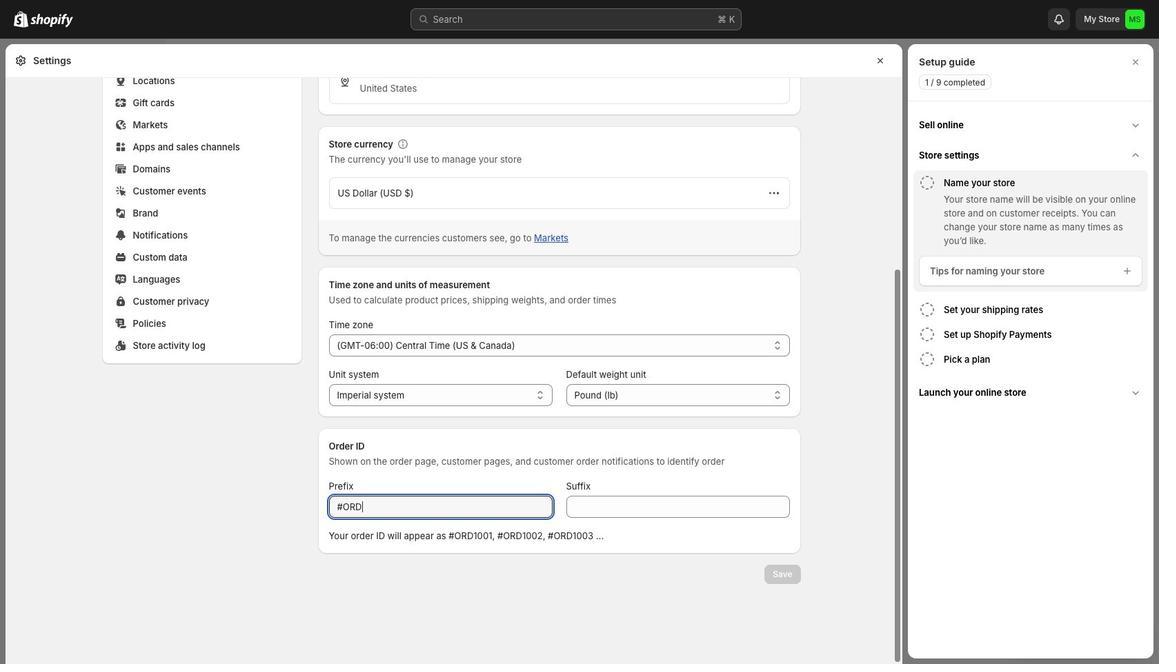 Task type: vqa. For each thing, say whether or not it's contained in the screenshot.
Search collections text box
no



Task type: describe. For each thing, give the bounding box(es) containing it.
settings dialog
[[6, 0, 902, 664]]

mark name your store as done image
[[919, 175, 935, 191]]

mark set your shipping rates as done image
[[919, 301, 935, 318]]

1 horizontal spatial shopify image
[[30, 14, 73, 28]]

my store image
[[1125, 10, 1145, 29]]

0 horizontal spatial shopify image
[[14, 11, 28, 28]]



Task type: locate. For each thing, give the bounding box(es) containing it.
shopify image
[[14, 11, 28, 28], [30, 14, 73, 28]]

mark pick a plan as done image
[[919, 351, 935, 368]]

mark set up shopify payments as done image
[[919, 326, 935, 343]]

dialog
[[908, 44, 1154, 659]]

None text field
[[329, 496, 552, 518], [566, 496, 790, 518], [329, 496, 552, 518], [566, 496, 790, 518]]



